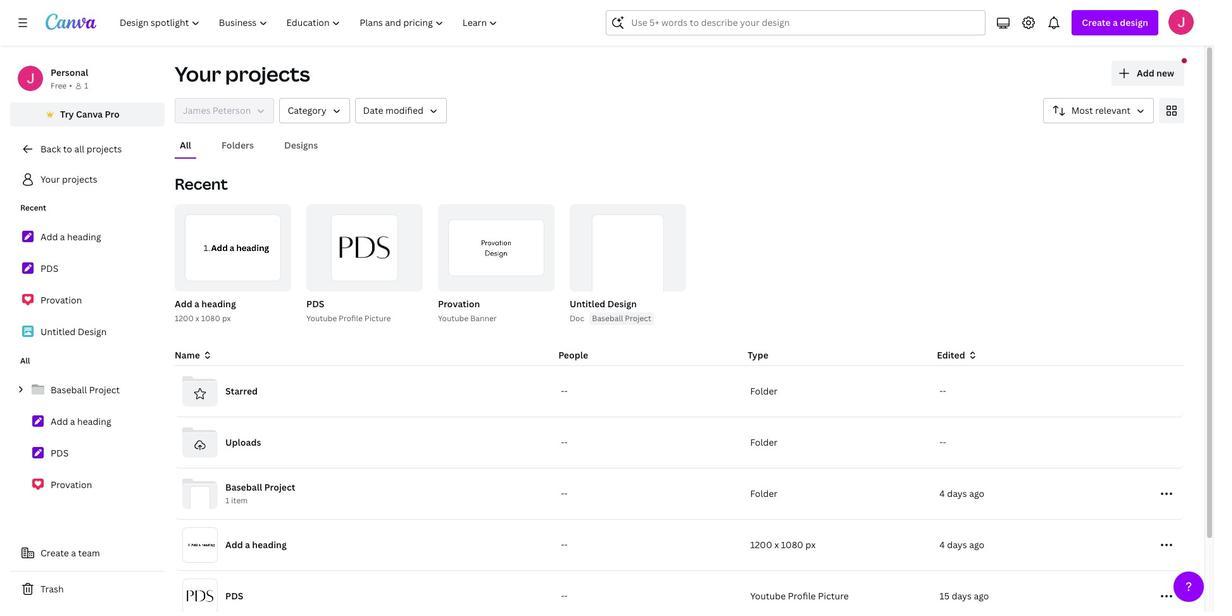 Task type: locate. For each thing, give the bounding box(es) containing it.
1 horizontal spatial baseball project
[[592, 313, 651, 324]]

your projects
[[175, 60, 310, 87], [41, 173, 97, 186]]

1080 up the youtube profile picture on the right bottom of page
[[781, 539, 804, 551]]

0 vertical spatial baseball project
[[592, 313, 651, 324]]

1 horizontal spatial design
[[608, 298, 637, 310]]

days
[[947, 488, 967, 500], [947, 539, 967, 551], [952, 591, 972, 603]]

1080 inside add a heading 1200 x 1080 px
[[201, 313, 220, 324]]

to
[[63, 143, 72, 155]]

baseball project down 'untitled design' button
[[592, 313, 651, 324]]

0 vertical spatial px
[[222, 313, 231, 324]]

0 vertical spatial x
[[196, 313, 199, 324]]

0 vertical spatial add a heading link
[[10, 224, 165, 251]]

0 vertical spatial design
[[608, 298, 637, 310]]

of
[[267, 277, 277, 286]]

design
[[1120, 16, 1149, 28]]

-
[[561, 386, 564, 398], [564, 386, 568, 398], [940, 386, 943, 398], [943, 386, 947, 398], [561, 437, 564, 449], [564, 437, 568, 449], [940, 437, 943, 449], [943, 437, 947, 449], [561, 488, 564, 500], [564, 488, 568, 500], [561, 539, 564, 551], [564, 539, 568, 551], [561, 591, 564, 603], [564, 591, 568, 603]]

add a heading link
[[10, 224, 165, 251], [10, 409, 165, 436]]

project
[[625, 313, 651, 324], [89, 384, 120, 396], [264, 482, 295, 494]]

provation link
[[10, 287, 165, 314], [10, 472, 165, 499]]

0 horizontal spatial your
[[41, 173, 60, 186]]

0 vertical spatial provation link
[[10, 287, 165, 314]]

heading down baseball project 1 item
[[252, 539, 287, 551]]

1 horizontal spatial 1
[[225, 496, 229, 507]]

heading inside add a heading 1200 x 1080 px
[[202, 298, 236, 310]]

1 right •
[[84, 80, 88, 91]]

x up the youtube profile picture on the right bottom of page
[[775, 539, 779, 551]]

design up baseball project button
[[608, 298, 637, 310]]

1 list from the top
[[10, 224, 165, 346]]

baseball
[[592, 313, 623, 324], [51, 384, 87, 396], [225, 482, 262, 494]]

1 left item
[[225, 496, 229, 507]]

trash
[[41, 584, 64, 596]]

baseball project 1 item
[[225, 482, 295, 507]]

1200
[[175, 313, 194, 324], [750, 539, 772, 551]]

1 horizontal spatial x
[[775, 539, 779, 551]]

x inside add a heading 1200 x 1080 px
[[196, 313, 199, 324]]

create a team
[[41, 548, 100, 560]]

add a heading
[[41, 231, 101, 243], [51, 416, 111, 428], [225, 539, 287, 551]]

recent
[[175, 173, 228, 194], [20, 203, 46, 213]]

youtube inside provation youtube banner
[[438, 313, 469, 324]]

youtube down "1200 x 1080 px"
[[750, 591, 786, 603]]

1080 down add a heading button
[[201, 313, 220, 324]]

designs
[[284, 139, 318, 151]]

provation youtube banner
[[438, 298, 497, 324]]

px up the youtube profile picture on the right bottom of page
[[806, 539, 816, 551]]

1 vertical spatial your projects
[[41, 173, 97, 186]]

baseball inside baseball project 1 item
[[225, 482, 262, 494]]

a
[[1113, 16, 1118, 28], [60, 231, 65, 243], [194, 298, 199, 310], [70, 416, 75, 428], [245, 539, 250, 551], [71, 548, 76, 560]]

1 vertical spatial 1200
[[750, 539, 772, 551]]

projects up peterson
[[225, 60, 310, 87]]

0 horizontal spatial all
[[20, 356, 30, 367]]

1 horizontal spatial youtube
[[438, 313, 469, 324]]

1 pds link from the top
[[10, 256, 165, 282]]

2 vertical spatial ago
[[974, 591, 989, 603]]

0 horizontal spatial px
[[222, 313, 231, 324]]

designs button
[[279, 134, 323, 158]]

0 horizontal spatial picture
[[365, 313, 391, 324]]

provation button
[[438, 297, 480, 313]]

1 horizontal spatial 1200
[[750, 539, 772, 551]]

add a heading down item
[[225, 539, 287, 551]]

1 vertical spatial project
[[89, 384, 120, 396]]

baseball up item
[[225, 482, 262, 494]]

add a heading button
[[175, 297, 236, 313]]

date
[[363, 104, 383, 117]]

category
[[288, 104, 326, 117]]

1 horizontal spatial create
[[1082, 16, 1111, 28]]

1 horizontal spatial untitled
[[570, 298, 606, 310]]

youtube inside pds youtube profile picture
[[306, 313, 337, 324]]

your projects inside 'your projects' link
[[41, 173, 97, 186]]

2 vertical spatial 1
[[225, 496, 229, 507]]

your up the james
[[175, 60, 221, 87]]

baseball inside button
[[592, 313, 623, 324]]

0 vertical spatial profile
[[339, 313, 363, 324]]

px
[[222, 313, 231, 324], [806, 539, 816, 551]]

2 horizontal spatial 1
[[262, 277, 266, 286]]

1 vertical spatial pds link
[[10, 441, 165, 467]]

1 4 days ago from the top
[[940, 488, 985, 500]]

0 vertical spatial untitled
[[570, 298, 606, 310]]

modified
[[386, 104, 424, 117]]

1 4 from the top
[[940, 488, 945, 500]]

picture
[[365, 313, 391, 324], [818, 591, 849, 603]]

1 folder from the top
[[750, 386, 778, 398]]

1 vertical spatial folder
[[750, 437, 778, 449]]

0 vertical spatial 1
[[84, 80, 88, 91]]

0 vertical spatial 1200
[[175, 313, 194, 324]]

1 vertical spatial untitled
[[41, 326, 76, 338]]

1 horizontal spatial baseball
[[225, 482, 262, 494]]

4 for 1200 x 1080 px
[[940, 539, 945, 551]]

folder for uploads
[[750, 437, 778, 449]]

try canva pro
[[60, 108, 120, 120]]

0 vertical spatial 4
[[940, 488, 945, 500]]

1 vertical spatial untitled design
[[41, 326, 107, 338]]

15 days ago
[[940, 591, 989, 603]]

0 vertical spatial untitled design
[[570, 298, 637, 310]]

add a heading link down 'your projects' link
[[10, 224, 165, 251]]

your down back
[[41, 173, 60, 186]]

1
[[84, 80, 88, 91], [262, 277, 266, 286], [225, 496, 229, 507]]

2 horizontal spatial baseball
[[592, 313, 623, 324]]

1200 inside add a heading 1200 x 1080 px
[[175, 313, 194, 324]]

1 vertical spatial provation link
[[10, 472, 165, 499]]

1 vertical spatial 1
[[262, 277, 266, 286]]

profile
[[339, 313, 363, 324], [788, 591, 816, 603]]

heading up name button
[[202, 298, 236, 310]]

1 horizontal spatial recent
[[175, 173, 228, 194]]

0 vertical spatial project
[[625, 313, 651, 324]]

most relevant
[[1072, 104, 1131, 117]]

ago
[[969, 488, 985, 500], [969, 539, 985, 551], [974, 591, 989, 603]]

0 horizontal spatial 1080
[[201, 313, 220, 324]]

untitled design inside untitled design link
[[41, 326, 107, 338]]

pro
[[105, 108, 120, 120]]

1200 x 1080 px
[[750, 539, 816, 551]]

a inside dropdown button
[[1113, 16, 1118, 28]]

edited
[[937, 350, 965, 362]]

--
[[561, 386, 568, 398], [940, 386, 947, 398], [561, 437, 568, 449], [940, 437, 947, 449], [561, 488, 568, 500], [561, 539, 568, 551], [561, 591, 568, 603]]

1 vertical spatial ago
[[969, 539, 985, 551]]

projects
[[225, 60, 310, 87], [87, 143, 122, 155], [62, 173, 97, 186]]

peterson
[[213, 104, 251, 117]]

1 vertical spatial profile
[[788, 591, 816, 603]]

0 vertical spatial all
[[180, 139, 191, 151]]

2 4 days ago from the top
[[940, 539, 985, 551]]

2 vertical spatial projects
[[62, 173, 97, 186]]

untitled design up baseball project link
[[41, 326, 107, 338]]

px down add a heading button
[[222, 313, 231, 324]]

1 vertical spatial add a heading
[[51, 416, 111, 428]]

create left design
[[1082, 16, 1111, 28]]

4
[[940, 488, 945, 500], [940, 539, 945, 551]]

0 horizontal spatial your projects
[[41, 173, 97, 186]]

1 horizontal spatial all
[[180, 139, 191, 151]]

provation
[[41, 294, 82, 306], [438, 298, 480, 310], [51, 479, 92, 491]]

1 vertical spatial 4
[[940, 539, 945, 551]]

youtube down pds button
[[306, 313, 337, 324]]

heading
[[67, 231, 101, 243], [202, 298, 236, 310], [77, 416, 111, 428], [252, 539, 287, 551]]

design
[[608, 298, 637, 310], [78, 326, 107, 338]]

baseball down 'untitled design' button
[[592, 313, 623, 324]]

create inside create a design dropdown button
[[1082, 16, 1111, 28]]

a up name button
[[194, 298, 199, 310]]

2 vertical spatial add a heading
[[225, 539, 287, 551]]

pds button
[[306, 297, 324, 313]]

1 vertical spatial list
[[10, 377, 165, 499]]

•
[[69, 80, 72, 91]]

a left team
[[71, 548, 76, 560]]

0 vertical spatial folder
[[750, 386, 778, 398]]

folders button
[[217, 134, 259, 158]]

x
[[196, 313, 199, 324], [775, 539, 779, 551]]

item
[[231, 496, 248, 507]]

1 vertical spatial days
[[947, 539, 967, 551]]

1 left of
[[262, 277, 266, 286]]

0 horizontal spatial baseball project
[[51, 384, 120, 396]]

2 vertical spatial days
[[952, 591, 972, 603]]

create inside button
[[41, 548, 69, 560]]

baseball project
[[592, 313, 651, 324], [51, 384, 120, 396]]

1 inside baseball project 1 item
[[225, 496, 229, 507]]

Owner button
[[175, 98, 274, 123]]

0 horizontal spatial untitled design
[[41, 326, 107, 338]]

0 vertical spatial list
[[10, 224, 165, 346]]

canva
[[76, 108, 103, 120]]

your projects up peterson
[[175, 60, 310, 87]]

untitled inside untitled design link
[[41, 326, 76, 338]]

x down add a heading button
[[196, 313, 199, 324]]

2 folder from the top
[[750, 437, 778, 449]]

a inside add a heading 1200 x 1080 px
[[194, 298, 199, 310]]

days for 1080
[[947, 539, 967, 551]]

0 horizontal spatial recent
[[20, 203, 46, 213]]

untitled design
[[570, 298, 637, 310], [41, 326, 107, 338]]

1 vertical spatial px
[[806, 539, 816, 551]]

add a heading down 'your projects' link
[[41, 231, 101, 243]]

list
[[10, 224, 165, 346], [10, 377, 165, 499]]

add a heading link down baseball project link
[[10, 409, 165, 436]]

baseball down untitled design link in the bottom of the page
[[51, 384, 87, 396]]

project inside baseball project 1 item
[[264, 482, 295, 494]]

0 horizontal spatial untitled
[[41, 326, 76, 338]]

0 horizontal spatial project
[[89, 384, 120, 396]]

1 vertical spatial picture
[[818, 591, 849, 603]]

1 vertical spatial all
[[20, 356, 30, 367]]

create left team
[[41, 548, 69, 560]]

create
[[1082, 16, 1111, 28], [41, 548, 69, 560]]

baseball project button
[[590, 313, 654, 325]]

2 add a heading link from the top
[[10, 409, 165, 436]]

1 for 1 of 2
[[262, 277, 266, 286]]

2 list from the top
[[10, 377, 165, 499]]

add new
[[1137, 67, 1175, 79]]

all inside button
[[180, 139, 191, 151]]

youtube for provation
[[438, 313, 469, 324]]

projects down all
[[62, 173, 97, 186]]

pds link
[[10, 256, 165, 282], [10, 441, 165, 467]]

folder
[[750, 386, 778, 398], [750, 437, 778, 449], [750, 488, 778, 500]]

0 vertical spatial projects
[[225, 60, 310, 87]]

Search search field
[[632, 11, 961, 35]]

relevant
[[1096, 104, 1131, 117]]

0 vertical spatial your
[[175, 60, 221, 87]]

add inside add a heading 1200 x 1080 px
[[175, 298, 192, 310]]

0 horizontal spatial design
[[78, 326, 107, 338]]

0 vertical spatial 4 days ago
[[940, 488, 985, 500]]

your
[[175, 60, 221, 87], [41, 173, 60, 186]]

pds
[[41, 263, 58, 275], [306, 298, 324, 310], [51, 448, 69, 460], [225, 591, 243, 603]]

2 vertical spatial folder
[[750, 488, 778, 500]]

2 horizontal spatial project
[[625, 313, 651, 324]]

a inside button
[[71, 548, 76, 560]]

baseball project link
[[10, 377, 165, 404]]

1 vertical spatial add a heading link
[[10, 409, 165, 436]]

0 horizontal spatial profile
[[339, 313, 363, 324]]

0 vertical spatial your projects
[[175, 60, 310, 87]]

add a heading down baseball project link
[[51, 416, 111, 428]]

0 vertical spatial 1080
[[201, 313, 220, 324]]

all
[[74, 143, 84, 155]]

0 vertical spatial picture
[[365, 313, 391, 324]]

1 vertical spatial design
[[78, 326, 107, 338]]

2 4 from the top
[[940, 539, 945, 551]]

0 vertical spatial pds link
[[10, 256, 165, 282]]

1 vertical spatial baseball
[[51, 384, 87, 396]]

edited button
[[937, 349, 1116, 363]]

provation inside provation youtube banner
[[438, 298, 480, 310]]

1 vertical spatial 4 days ago
[[940, 539, 985, 551]]

all button
[[175, 134, 196, 158]]

0 vertical spatial baseball
[[592, 313, 623, 324]]

ago for picture
[[974, 591, 989, 603]]

4 days ago for folder
[[940, 488, 985, 500]]

create a design
[[1082, 16, 1149, 28]]

0 horizontal spatial youtube
[[306, 313, 337, 324]]

1 horizontal spatial 1080
[[781, 539, 804, 551]]

projects right all
[[87, 143, 122, 155]]

Date modified button
[[355, 98, 447, 123]]

add inside dropdown button
[[1137, 67, 1155, 79]]

untitled design up baseball project button
[[570, 298, 637, 310]]

people
[[559, 350, 588, 362]]

baseball project down untitled design link in the bottom of the page
[[51, 384, 120, 396]]

design up baseball project link
[[78, 326, 107, 338]]

1 horizontal spatial profile
[[788, 591, 816, 603]]

1080
[[201, 313, 220, 324], [781, 539, 804, 551]]

your projects down to
[[41, 173, 97, 186]]

top level navigation element
[[111, 10, 509, 35]]

baseball project inside button
[[592, 313, 651, 324]]

youtube
[[306, 313, 337, 324], [438, 313, 469, 324], [750, 591, 786, 603]]

2 vertical spatial baseball
[[225, 482, 262, 494]]

project inside button
[[625, 313, 651, 324]]

create a design button
[[1072, 10, 1159, 35]]

try canva pro button
[[10, 103, 165, 127]]

youtube down the provation button
[[438, 313, 469, 324]]

recent down 'your projects' link
[[20, 203, 46, 213]]

days for picture
[[952, 591, 972, 603]]

recent down 'all' button
[[175, 173, 228, 194]]

0 vertical spatial create
[[1082, 16, 1111, 28]]

2 horizontal spatial youtube
[[750, 591, 786, 603]]

0 horizontal spatial 1200
[[175, 313, 194, 324]]

1 vertical spatial baseball project
[[51, 384, 120, 396]]

0 horizontal spatial 1
[[84, 80, 88, 91]]

1 vertical spatial create
[[41, 548, 69, 560]]

add
[[1137, 67, 1155, 79], [41, 231, 58, 243], [175, 298, 192, 310], [51, 416, 68, 428], [225, 539, 243, 551]]

2 vertical spatial project
[[264, 482, 295, 494]]

a left design
[[1113, 16, 1118, 28]]

untitled inside 'untitled design' button
[[570, 298, 606, 310]]

4 days ago
[[940, 488, 985, 500], [940, 539, 985, 551]]

None search field
[[606, 10, 986, 35]]

1 horizontal spatial your
[[175, 60, 221, 87]]

0 horizontal spatial baseball
[[51, 384, 87, 396]]



Task type: describe. For each thing, give the bounding box(es) containing it.
Sort by button
[[1043, 98, 1154, 123]]

banner
[[471, 313, 497, 324]]

1 vertical spatial recent
[[20, 203, 46, 213]]

2
[[279, 277, 283, 286]]

james peterson
[[183, 104, 251, 117]]

1 vertical spatial your
[[41, 173, 60, 186]]

baseball project inside list
[[51, 384, 120, 396]]

3 folder from the top
[[750, 488, 778, 500]]

your projects link
[[10, 167, 165, 192]]

1 horizontal spatial picture
[[818, 591, 849, 603]]

0 vertical spatial recent
[[175, 173, 228, 194]]

4 days ago for 1200 x 1080 px
[[940, 539, 985, 551]]

youtube for pds
[[306, 313, 337, 324]]

4 for folder
[[940, 488, 945, 500]]

2 pds link from the top
[[10, 441, 165, 467]]

1 vertical spatial x
[[775, 539, 779, 551]]

picture inside pds youtube profile picture
[[365, 313, 391, 324]]

add a heading for 2nd add a heading link from the bottom
[[41, 231, 101, 243]]

profile inside pds youtube profile picture
[[339, 313, 363, 324]]

untitled design button
[[570, 297, 637, 313]]

list containing add a heading
[[10, 224, 165, 346]]

Category button
[[279, 98, 350, 123]]

most
[[1072, 104, 1093, 117]]

add a heading 1200 x 1080 px
[[175, 298, 236, 324]]

create a team button
[[10, 541, 165, 567]]

a down item
[[245, 539, 250, 551]]

uploads
[[225, 437, 261, 449]]

date modified
[[363, 104, 424, 117]]

heading down baseball project link
[[77, 416, 111, 428]]

starred
[[225, 386, 258, 398]]

youtube profile picture
[[750, 591, 849, 603]]

folder for starred
[[750, 386, 778, 398]]

2 provation link from the top
[[10, 472, 165, 499]]

design inside list
[[78, 326, 107, 338]]

add a heading for 2nd add a heading link from the top
[[51, 416, 111, 428]]

back to all projects
[[41, 143, 122, 155]]

1 horizontal spatial untitled design
[[570, 298, 637, 310]]

design inside button
[[608, 298, 637, 310]]

name
[[175, 350, 200, 362]]

folders
[[222, 139, 254, 151]]

a down baseball project link
[[70, 416, 75, 428]]

pds inside pds youtube profile picture
[[306, 298, 324, 310]]

a down 'your projects' link
[[60, 231, 65, 243]]

create for create a design
[[1082, 16, 1111, 28]]

heading down 'your projects' link
[[67, 231, 101, 243]]

1 vertical spatial 1080
[[781, 539, 804, 551]]

free
[[51, 80, 67, 91]]

team
[[78, 548, 100, 560]]

1 add a heading link from the top
[[10, 224, 165, 251]]

create for create a team
[[41, 548, 69, 560]]

1 vertical spatial projects
[[87, 143, 122, 155]]

untitled design link
[[10, 319, 165, 346]]

personal
[[51, 66, 88, 79]]

project inside list
[[89, 384, 120, 396]]

james
[[183, 104, 210, 117]]

james peterson image
[[1169, 9, 1194, 35]]

free •
[[51, 80, 72, 91]]

back to all projects link
[[10, 137, 165, 162]]

trash link
[[10, 577, 165, 603]]

list containing baseball project
[[10, 377, 165, 499]]

1 horizontal spatial px
[[806, 539, 816, 551]]

pds youtube profile picture
[[306, 298, 391, 324]]

doc
[[570, 313, 585, 324]]

try
[[60, 108, 74, 120]]

1 provation link from the top
[[10, 287, 165, 314]]

1 of 2
[[262, 277, 283, 286]]

0 vertical spatial ago
[[969, 488, 985, 500]]

type
[[748, 350, 769, 362]]

0 vertical spatial days
[[947, 488, 967, 500]]

name button
[[175, 349, 213, 363]]

back
[[41, 143, 61, 155]]

1 for 1
[[84, 80, 88, 91]]

new
[[1157, 67, 1175, 79]]

px inside add a heading 1200 x 1080 px
[[222, 313, 231, 324]]

ago for 1080
[[969, 539, 985, 551]]

add new button
[[1112, 61, 1185, 86]]

15
[[940, 591, 950, 603]]



Task type: vqa. For each thing, say whether or not it's contained in the screenshot.
right Baseball Project
yes



